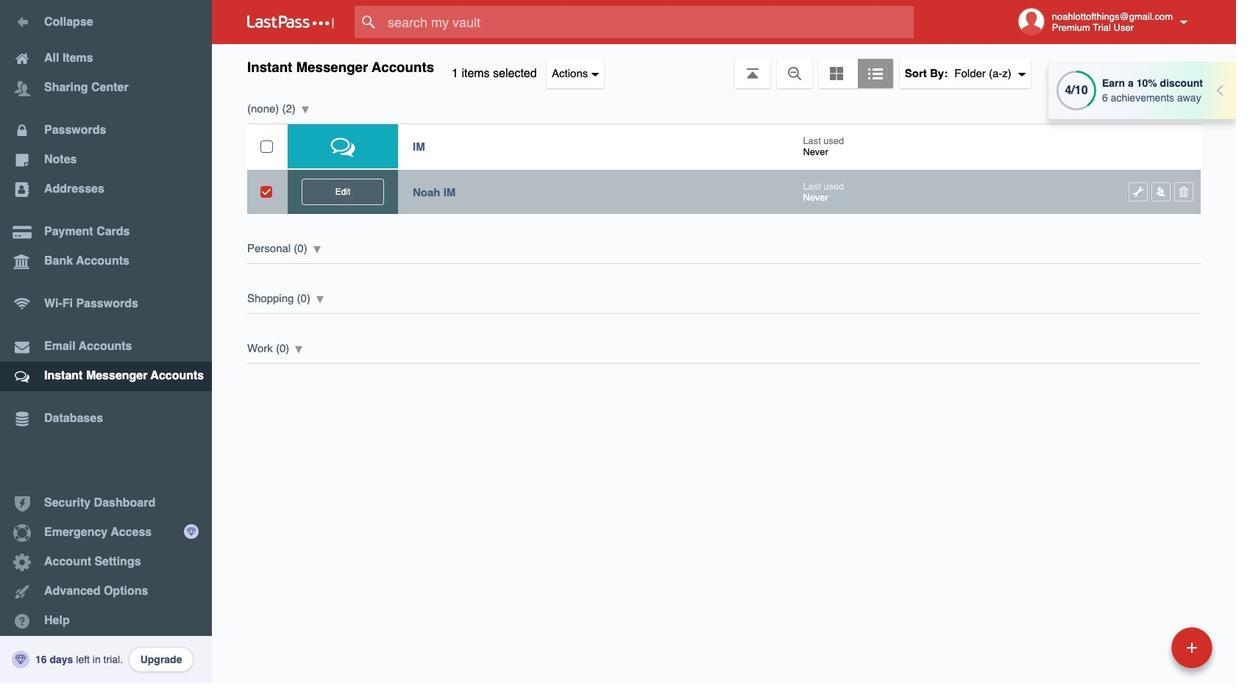 Task type: vqa. For each thing, say whether or not it's contained in the screenshot.
Search search box
yes



Task type: locate. For each thing, give the bounding box(es) containing it.
Search search field
[[355, 6, 943, 38]]

vault options navigation
[[212, 44, 1237, 88]]

lastpass image
[[247, 15, 334, 29]]



Task type: describe. For each thing, give the bounding box(es) containing it.
new item navigation
[[1071, 624, 1222, 684]]

new item element
[[1071, 627, 1218, 669]]

search my vault text field
[[355, 6, 943, 38]]

main navigation navigation
[[0, 0, 212, 684]]



